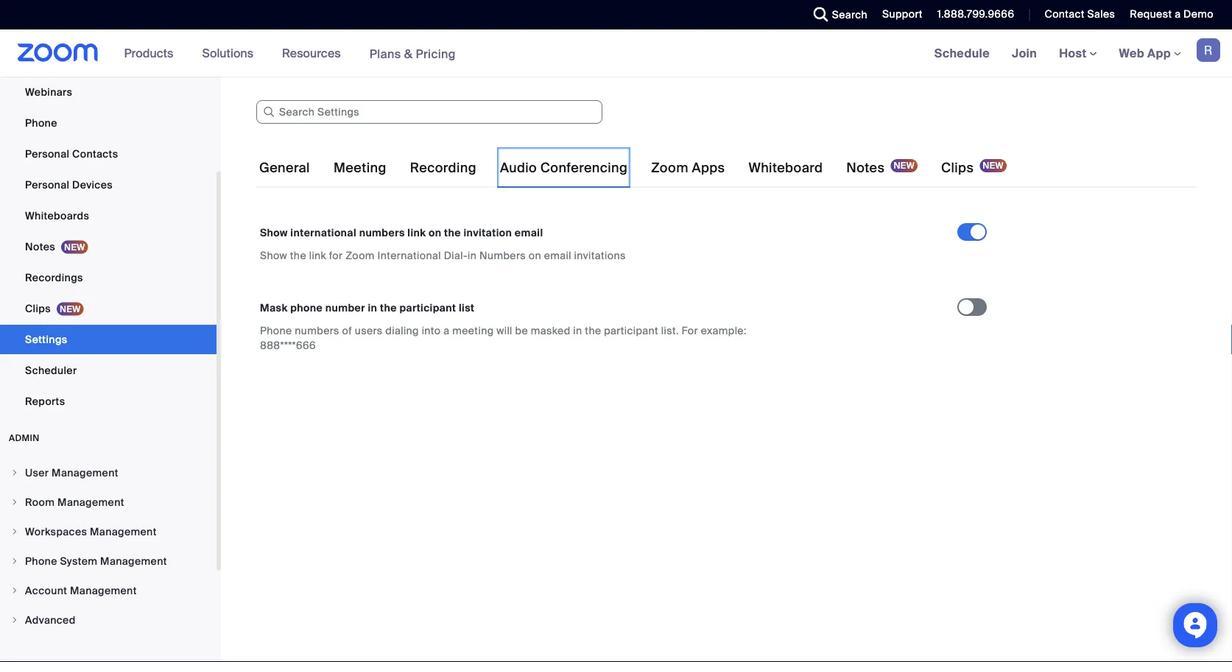 Task type: locate. For each thing, give the bounding box(es) containing it.
&
[[404, 46, 413, 61]]

on up show the link for zoom international dial-in numbers on email invitations at the top of page
[[429, 226, 442, 239]]

meeting
[[452, 324, 494, 337]]

numbers
[[359, 226, 405, 239], [295, 324, 339, 337]]

workspaces management menu item
[[0, 518, 217, 546]]

phone
[[290, 301, 323, 315]]

0 horizontal spatial in
[[368, 301, 377, 315]]

0 horizontal spatial clips
[[25, 302, 51, 315]]

0 horizontal spatial on
[[429, 226, 442, 239]]

email
[[515, 226, 543, 239], [544, 249, 571, 262]]

reports link
[[0, 387, 217, 416]]

invitation
[[464, 226, 512, 239]]

sales
[[1088, 7, 1115, 21]]

personal inside 'link'
[[25, 147, 69, 161]]

1 vertical spatial link
[[309, 249, 326, 262]]

scheduler
[[25, 363, 77, 377]]

management down the workspaces management menu item
[[100, 554, 167, 568]]

numbers up international
[[359, 226, 405, 239]]

1 vertical spatial notes
[[25, 240, 55, 253]]

personal for personal contacts
[[25, 147, 69, 161]]

recordings
[[25, 271, 83, 284]]

phone link
[[0, 108, 217, 138]]

the up the dialing
[[380, 301, 397, 315]]

zoom left apps
[[651, 159, 689, 176]]

scheduler link
[[0, 356, 217, 385]]

notes
[[847, 159, 885, 176], [25, 240, 55, 253]]

workspaces
[[25, 525, 87, 538]]

reports
[[25, 394, 65, 408]]

1 vertical spatial a
[[444, 324, 450, 337]]

1 horizontal spatial email
[[544, 249, 571, 262]]

0 vertical spatial show
[[260, 226, 288, 239]]

right image left room
[[10, 498, 19, 507]]

1 horizontal spatial on
[[529, 249, 541, 262]]

webinars
[[25, 85, 72, 99]]

resources
[[282, 45, 341, 61]]

0 vertical spatial phone
[[25, 116, 57, 130]]

join link
[[1001, 29, 1048, 77]]

1.888.799.9666 button
[[926, 0, 1018, 29], [937, 7, 1015, 21]]

2 right image from the top
[[10, 616, 19, 625]]

0 vertical spatial personal
[[25, 147, 69, 161]]

1 vertical spatial show
[[260, 249, 287, 262]]

1 horizontal spatial in
[[468, 249, 477, 262]]

1 show from the top
[[260, 226, 288, 239]]

product information navigation
[[113, 29, 467, 78]]

participant
[[399, 301, 456, 315], [604, 324, 659, 337]]

management up room management
[[52, 466, 118, 479]]

participant left list.
[[604, 324, 659, 337]]

1 horizontal spatial clips
[[941, 159, 974, 176]]

personal menu menu
[[0, 0, 217, 418]]

a right into
[[444, 324, 450, 337]]

1 right image from the top
[[10, 586, 19, 595]]

right image left user
[[10, 468, 19, 477]]

personal up the personal devices
[[25, 147, 69, 161]]

web app
[[1119, 45, 1171, 61]]

1 horizontal spatial notes
[[847, 159, 885, 176]]

right image inside advanced "menu item"
[[10, 616, 19, 625]]

request a demo link
[[1119, 0, 1232, 29], [1130, 7, 1214, 21]]

plans
[[369, 46, 401, 61]]

will
[[497, 324, 513, 337]]

demo
[[1184, 7, 1214, 21]]

request a demo
[[1130, 7, 1214, 21]]

the inside phone numbers of users dialing into a meeting will be masked in the participant list. for example: 888****666
[[585, 324, 601, 337]]

1 personal from the top
[[25, 147, 69, 161]]

2 show from the top
[[260, 249, 287, 262]]

0 vertical spatial clips
[[941, 159, 974, 176]]

1 horizontal spatial participant
[[604, 324, 659, 337]]

0 vertical spatial zoom
[[651, 159, 689, 176]]

in inside phone numbers of users dialing into a meeting will be masked in the participant list. for example: 888****666
[[573, 324, 582, 337]]

audio conferencing
[[500, 159, 628, 176]]

phone inside phone numbers of users dialing into a meeting will be masked in the participant list. for example: 888****666
[[260, 324, 292, 337]]

right image inside user management menu item
[[10, 468, 19, 477]]

right image inside room management menu item
[[10, 498, 19, 507]]

show
[[260, 226, 288, 239], [260, 249, 287, 262]]

0 horizontal spatial notes
[[25, 240, 55, 253]]

right image left the workspaces
[[10, 527, 19, 536]]

settings link
[[0, 325, 217, 354]]

system
[[60, 554, 97, 568]]

phone inside menu item
[[25, 554, 57, 568]]

0 vertical spatial email
[[515, 226, 543, 239]]

web
[[1119, 45, 1145, 61]]

0 vertical spatial notes
[[847, 159, 885, 176]]

right image left the account
[[10, 586, 19, 595]]

0 horizontal spatial link
[[309, 249, 326, 262]]

pricing
[[416, 46, 456, 61]]

in right the masked
[[573, 324, 582, 337]]

4 right image from the top
[[10, 557, 19, 566]]

1 vertical spatial clips
[[25, 302, 51, 315]]

into
[[422, 324, 441, 337]]

in up users
[[368, 301, 377, 315]]

link
[[408, 226, 426, 239], [309, 249, 326, 262]]

phone down webinars
[[25, 116, 57, 130]]

mask phone number in the participant list
[[260, 301, 475, 315]]

show the link for zoom international dial-in numbers on email invitations
[[260, 249, 626, 262]]

0 vertical spatial numbers
[[359, 226, 405, 239]]

personal up whiteboards
[[25, 178, 69, 192]]

management for user management
[[52, 466, 118, 479]]

phone up the account
[[25, 554, 57, 568]]

right image for phone system management
[[10, 557, 19, 566]]

phone system management menu item
[[0, 547, 217, 575]]

schedule
[[934, 45, 990, 61]]

banner
[[0, 29, 1232, 78]]

0 vertical spatial participant
[[399, 301, 456, 315]]

1 horizontal spatial zoom
[[651, 159, 689, 176]]

management
[[52, 466, 118, 479], [57, 495, 124, 509], [90, 525, 157, 538], [100, 554, 167, 568], [70, 584, 137, 597]]

right image left advanced
[[10, 616, 19, 625]]

phone inside personal menu menu
[[25, 116, 57, 130]]

participant up into
[[399, 301, 456, 315]]

1 vertical spatial right image
[[10, 616, 19, 625]]

2 vertical spatial in
[[573, 324, 582, 337]]

1 vertical spatial personal
[[25, 178, 69, 192]]

meeting
[[334, 159, 386, 176]]

numbers down phone
[[295, 324, 339, 337]]

1.888.799.9666
[[937, 7, 1015, 21]]

user management
[[25, 466, 118, 479]]

link up international
[[408, 226, 426, 239]]

clips
[[941, 159, 974, 176], [25, 302, 51, 315]]

management down room management menu item
[[90, 525, 157, 538]]

email left the "invitations"
[[544, 249, 571, 262]]

2 vertical spatial phone
[[25, 554, 57, 568]]

right image inside account management menu item
[[10, 586, 19, 595]]

1 vertical spatial participant
[[604, 324, 659, 337]]

0 vertical spatial right image
[[10, 586, 19, 595]]

2 right image from the top
[[10, 498, 19, 507]]

international
[[378, 249, 441, 262]]

solutions button
[[202, 29, 260, 77]]

user
[[25, 466, 49, 479]]

0 horizontal spatial numbers
[[295, 324, 339, 337]]

a inside phone numbers of users dialing into a meeting will be masked in the participant list. for example: 888****666
[[444, 324, 450, 337]]

show international numbers link on the invitation email
[[260, 226, 543, 239]]

2 horizontal spatial in
[[573, 324, 582, 337]]

in down invitation
[[468, 249, 477, 262]]

on right numbers
[[529, 249, 541, 262]]

zoom right for
[[346, 249, 375, 262]]

show left international
[[260, 226, 288, 239]]

zoom apps
[[651, 159, 725, 176]]

1 right image from the top
[[10, 468, 19, 477]]

account management menu item
[[0, 577, 217, 605]]

0 vertical spatial on
[[429, 226, 442, 239]]

1 vertical spatial on
[[529, 249, 541, 262]]

clips inside clips link
[[25, 302, 51, 315]]

resources button
[[282, 29, 347, 77]]

phone for phone system management
[[25, 554, 57, 568]]

on
[[429, 226, 442, 239], [529, 249, 541, 262]]

0 horizontal spatial a
[[444, 324, 450, 337]]

0 vertical spatial in
[[468, 249, 477, 262]]

contact sales link
[[1034, 0, 1119, 29], [1045, 7, 1115, 21]]

clips link
[[0, 294, 217, 323]]

1 vertical spatial in
[[368, 301, 377, 315]]

888****666
[[260, 338, 316, 352]]

2 personal from the top
[[25, 178, 69, 192]]

contacts
[[72, 147, 118, 161]]

admin menu menu
[[0, 459, 217, 636]]

link left for
[[309, 249, 326, 262]]

account management
[[25, 584, 137, 597]]

show up mask
[[260, 249, 287, 262]]

personal contacts
[[25, 147, 118, 161]]

0 vertical spatial link
[[408, 226, 426, 239]]

right image inside phone system management menu item
[[10, 557, 19, 566]]

whiteboard
[[749, 159, 823, 176]]

management down phone system management menu item
[[70, 584, 137, 597]]

user management menu item
[[0, 459, 217, 487]]

1 vertical spatial phone
[[260, 324, 292, 337]]

1 vertical spatial zoom
[[346, 249, 375, 262]]

1 horizontal spatial a
[[1175, 7, 1181, 21]]

support link
[[871, 0, 926, 29], [882, 7, 923, 21]]

right image
[[10, 586, 19, 595], [10, 616, 19, 625]]

phone up 888****666
[[260, 324, 292, 337]]

the right the masked
[[585, 324, 601, 337]]

right image left system
[[10, 557, 19, 566]]

a left demo
[[1175, 7, 1181, 21]]

email up numbers
[[515, 226, 543, 239]]

1 vertical spatial numbers
[[295, 324, 339, 337]]

right image for account management
[[10, 586, 19, 595]]

plans & pricing
[[369, 46, 456, 61]]

meetings navigation
[[923, 29, 1232, 78]]

3 right image from the top
[[10, 527, 19, 536]]

management up workspaces management
[[57, 495, 124, 509]]

search button
[[803, 0, 871, 29]]

right image for workspaces management
[[10, 527, 19, 536]]

in
[[468, 249, 477, 262], [368, 301, 377, 315], [573, 324, 582, 337]]

right image inside the workspaces management menu item
[[10, 527, 19, 536]]

plans & pricing link
[[369, 46, 456, 61], [369, 46, 456, 61]]

side navigation navigation
[[0, 0, 221, 662]]

management for workspaces management
[[90, 525, 157, 538]]

room management menu item
[[0, 488, 217, 516]]

a
[[1175, 7, 1181, 21], [444, 324, 450, 337]]

right image
[[10, 468, 19, 477], [10, 498, 19, 507], [10, 527, 19, 536], [10, 557, 19, 566]]



Task type: vqa. For each thing, say whether or not it's contained in the screenshot.
Room,
no



Task type: describe. For each thing, give the bounding box(es) containing it.
1 horizontal spatial link
[[408, 226, 426, 239]]

tabs of my account settings page tab list
[[256, 147, 1010, 189]]

1 vertical spatial email
[[544, 249, 571, 262]]

for
[[329, 249, 343, 262]]

banner containing products
[[0, 29, 1232, 78]]

zoom logo image
[[18, 43, 98, 62]]

zoom inside tabs of my account settings page tab list
[[651, 159, 689, 176]]

the down international
[[290, 249, 306, 262]]

host
[[1059, 45, 1090, 61]]

users
[[355, 324, 383, 337]]

show for show international numbers link on the invitation email
[[260, 226, 288, 239]]

dialing
[[385, 324, 419, 337]]

account
[[25, 584, 67, 597]]

profile picture image
[[1197, 38, 1220, 62]]

personal devices
[[25, 178, 113, 192]]

settings
[[25, 333, 67, 346]]

invitations
[[574, 249, 626, 262]]

general
[[259, 159, 310, 176]]

example:
[[701, 324, 747, 337]]

of
[[342, 324, 352, 337]]

be
[[515, 324, 528, 337]]

participant inside phone numbers of users dialing into a meeting will be masked in the participant list. for example: 888****666
[[604, 324, 659, 337]]

management for room management
[[57, 495, 124, 509]]

clips inside tabs of my account settings page tab list
[[941, 159, 974, 176]]

the up dial-
[[444, 226, 461, 239]]

room
[[25, 495, 55, 509]]

web app button
[[1119, 45, 1181, 61]]

personal devices link
[[0, 170, 217, 200]]

admin
[[9, 432, 40, 444]]

phone for phone
[[25, 116, 57, 130]]

dial-
[[444, 249, 468, 262]]

conferencing
[[540, 159, 628, 176]]

phone system management
[[25, 554, 167, 568]]

solutions
[[202, 45, 253, 61]]

show for show the link for zoom international dial-in numbers on email invitations
[[260, 249, 287, 262]]

request
[[1130, 7, 1172, 21]]

mask
[[260, 301, 288, 315]]

contact sales
[[1045, 7, 1115, 21]]

notes inside tabs of my account settings page tab list
[[847, 159, 885, 176]]

products button
[[124, 29, 180, 77]]

right image for user management
[[10, 468, 19, 477]]

0 vertical spatial a
[[1175, 7, 1181, 21]]

webinars link
[[0, 77, 217, 107]]

audio
[[500, 159, 537, 176]]

0 horizontal spatial email
[[515, 226, 543, 239]]

contact
[[1045, 7, 1085, 21]]

for
[[682, 324, 698, 337]]

products
[[124, 45, 173, 61]]

apps
[[692, 159, 725, 176]]

list
[[459, 301, 475, 315]]

workspaces management
[[25, 525, 157, 538]]

0 horizontal spatial participant
[[399, 301, 456, 315]]

management for account management
[[70, 584, 137, 597]]

host button
[[1059, 45, 1097, 61]]

Search Settings text field
[[256, 100, 602, 124]]

recording
[[410, 159, 476, 176]]

join
[[1012, 45, 1037, 61]]

advanced menu item
[[0, 606, 217, 634]]

right image for advanced
[[10, 616, 19, 625]]

room management
[[25, 495, 124, 509]]

0 horizontal spatial zoom
[[346, 249, 375, 262]]

app
[[1148, 45, 1171, 61]]

numbers
[[480, 249, 526, 262]]

devices
[[72, 178, 113, 192]]

phone for phone numbers of users dialing into a meeting will be masked in the participant list. for example: 888****666
[[260, 324, 292, 337]]

international
[[290, 226, 357, 239]]

recordings link
[[0, 263, 217, 292]]

phone numbers of users dialing into a meeting will be masked in the participant list. for example: 888****666
[[260, 324, 747, 352]]

number
[[325, 301, 365, 315]]

masked
[[531, 324, 571, 337]]

personal contacts link
[[0, 139, 217, 169]]

whiteboards link
[[0, 201, 217, 231]]

notes inside 'link'
[[25, 240, 55, 253]]

support
[[882, 7, 923, 21]]

right image for room management
[[10, 498, 19, 507]]

numbers inside phone numbers of users dialing into a meeting will be masked in the participant list. for example: 888****666
[[295, 324, 339, 337]]

personal for personal devices
[[25, 178, 69, 192]]

notes link
[[0, 232, 217, 261]]

list.
[[661, 324, 679, 337]]

search
[[832, 8, 868, 21]]

whiteboards
[[25, 209, 89, 222]]

1 horizontal spatial numbers
[[359, 226, 405, 239]]

advanced
[[25, 613, 76, 627]]

schedule link
[[923, 29, 1001, 77]]



